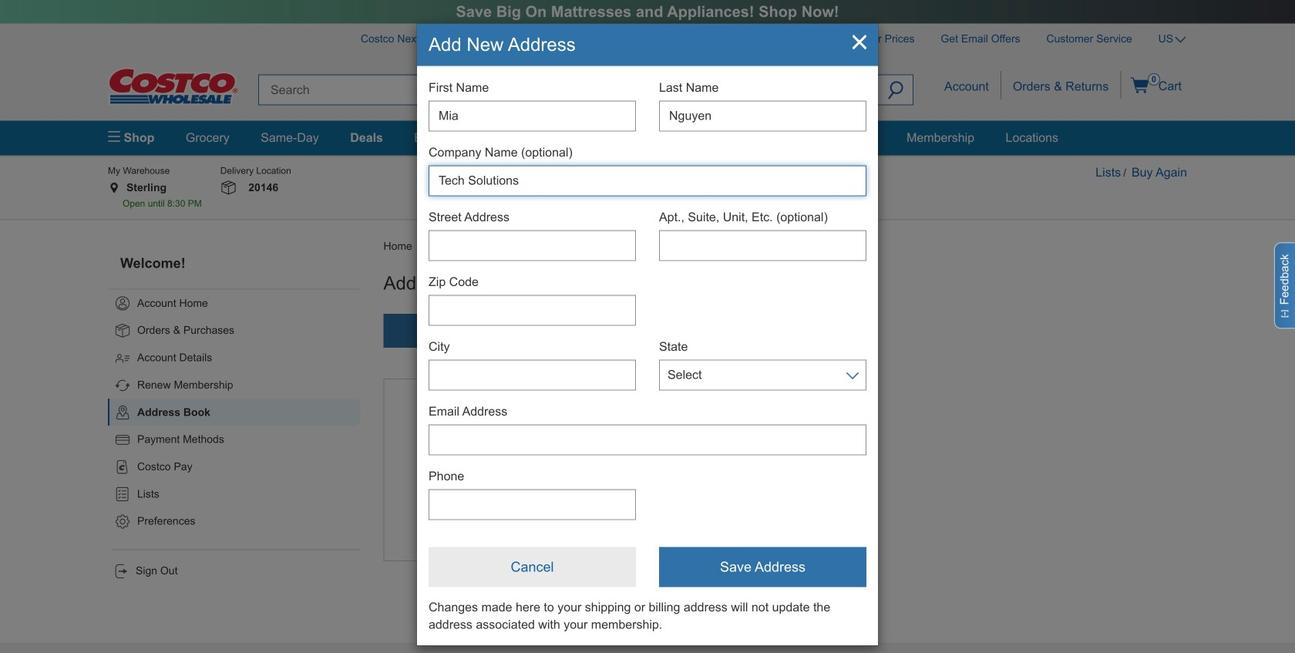 Task type: vqa. For each thing, say whether or not it's contained in the screenshot.
product
no



Task type: describe. For each thing, give the bounding box(es) containing it.
costco us homepage image
[[108, 68, 239, 105]]

close image
[[853, 35, 867, 51]]

search image
[[888, 82, 904, 102]]

signout image
[[113, 563, 130, 580]]



Task type: locate. For each thing, give the bounding box(es) containing it.
None text field
[[429, 165, 867, 196], [659, 230, 867, 261], [429, 359, 636, 390], [429, 424, 867, 455], [429, 165, 867, 196], [659, 230, 867, 261], [429, 359, 636, 390], [429, 424, 867, 455]]

None text field
[[429, 100, 636, 131], [659, 100, 867, 131], [429, 230, 636, 261], [429, 295, 636, 326], [429, 100, 636, 131], [659, 100, 867, 131], [429, 230, 636, 261], [429, 295, 636, 326]]

Search text field
[[258, 74, 879, 105], [258, 74, 879, 105]]

None telephone field
[[429, 489, 636, 520]]

main element
[[108, 121, 1187, 155]]

patient address navigation tab list
[[384, 314, 774, 348]]



